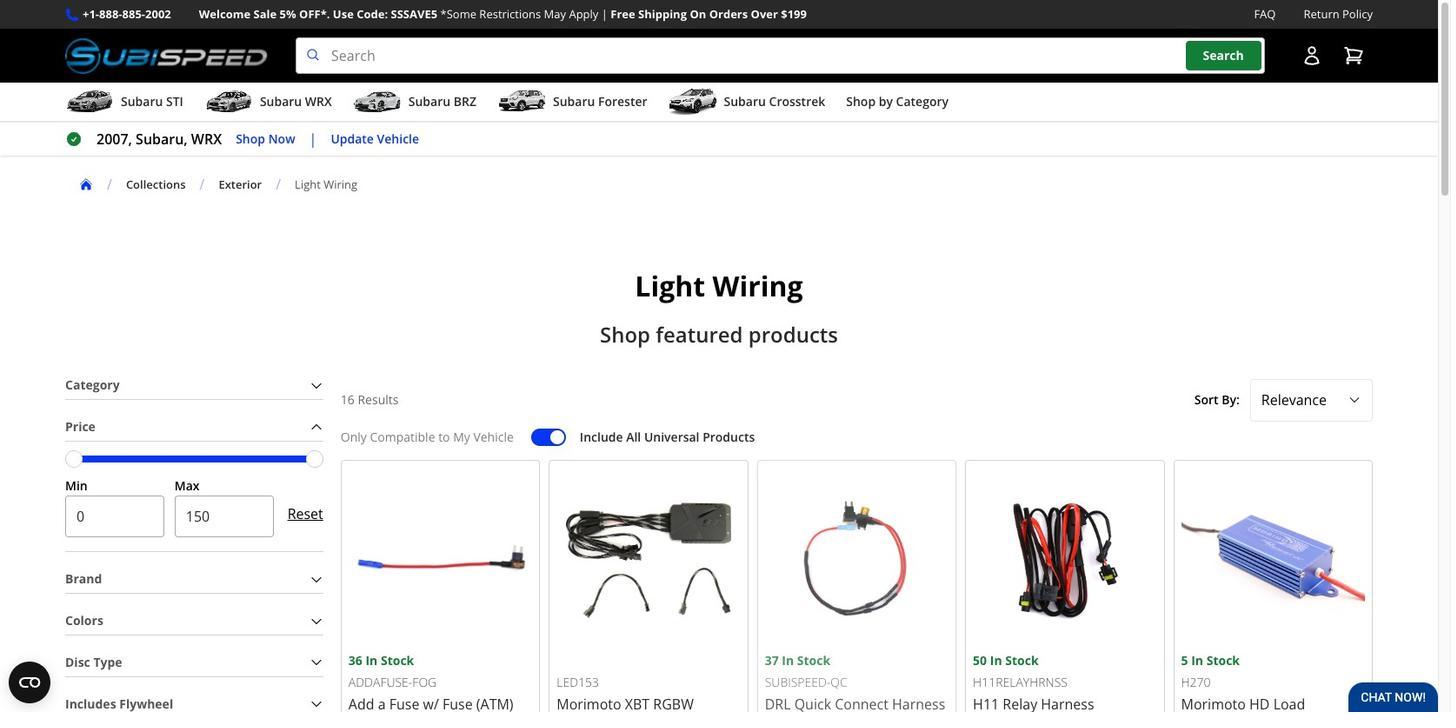 Task type: describe. For each thing, give the bounding box(es) containing it.
use
[[333, 6, 354, 22]]

/ for exterior
[[200, 175, 205, 194]]

sssave5
[[391, 6, 438, 22]]

includes
[[65, 696, 116, 712]]

888-
[[99, 6, 122, 22]]

shop now link
[[236, 129, 295, 149]]

1 horizontal spatial light wiring
[[635, 267, 803, 305]]

welcome
[[199, 6, 251, 22]]

qc
[[831, 674, 848, 691]]

colors
[[65, 612, 103, 629]]

free
[[611, 6, 636, 22]]

sale
[[254, 6, 277, 22]]

+1-
[[83, 6, 99, 22]]

a subaru brz thumbnail image image
[[353, 89, 402, 115]]

only
[[341, 429, 367, 445]]

subaru forester
[[553, 93, 648, 110]]

5%
[[280, 6, 296, 22]]

0 horizontal spatial wiring
[[324, 176, 358, 192]]

37
[[765, 652, 779, 669]]

search
[[1204, 47, 1245, 64]]

shop for shop featured products
[[600, 320, 651, 349]]

subispeed logo image
[[65, 38, 268, 74]]

subaru crosstrek button
[[669, 86, 826, 121]]

faq
[[1255, 6, 1276, 22]]

forester
[[598, 93, 648, 110]]

morimoto hd load resistors with t-taps (hyperblink fix) - universal image
[[1182, 468, 1366, 652]]

16
[[341, 391, 355, 408]]

16 results
[[341, 391, 399, 408]]

subaru brz
[[409, 93, 477, 110]]

sti
[[166, 93, 183, 110]]

/ for collections
[[107, 175, 112, 194]]

price
[[65, 418, 96, 435]]

includes flywheel
[[65, 696, 173, 712]]

now
[[268, 130, 295, 147]]

subaru for subaru brz
[[409, 93, 451, 110]]

collections link down 2007, subaru, wrx
[[126, 176, 186, 192]]

by
[[879, 93, 893, 110]]

36
[[349, 652, 363, 669]]

code:
[[357, 6, 388, 22]]

shop for shop now
[[236, 130, 265, 147]]

wrx inside subaru wrx dropdown button
[[305, 93, 332, 110]]

universal
[[644, 429, 700, 445]]

Max text field
[[175, 496, 274, 538]]

welcome sale 5% off*. use code: sssave5 *some restrictions may apply | free shipping on orders over $199
[[199, 6, 807, 22]]

brz
[[454, 93, 477, 110]]

products
[[749, 320, 839, 349]]

by:
[[1222, 391, 1240, 408]]

disc
[[65, 654, 90, 671]]

subispeed-
[[765, 674, 831, 691]]

36 in stock addafuse-fog
[[349, 652, 437, 691]]

subaru brz button
[[353, 86, 477, 121]]

in for 50
[[991, 652, 1003, 669]]

subaru for subaru crosstrek
[[724, 93, 766, 110]]

1 horizontal spatial light
[[635, 267, 706, 305]]

reset button
[[288, 494, 323, 536]]

shop by category
[[847, 93, 949, 110]]

compatible
[[370, 429, 435, 445]]

h270
[[1182, 674, 1211, 691]]

search button
[[1186, 41, 1262, 70]]

all
[[626, 429, 641, 445]]

in for 37
[[782, 652, 794, 669]]

1 horizontal spatial wiring
[[713, 267, 803, 305]]

shipping
[[639, 6, 687, 22]]

h11relayhrnss
[[973, 674, 1068, 691]]

return
[[1304, 6, 1340, 22]]

stock for h11relayhrnss
[[1006, 652, 1039, 669]]

subaru for subaru wrx
[[260, 93, 302, 110]]

sort by:
[[1195, 391, 1240, 408]]

update vehicle button
[[331, 129, 419, 149]]

off*.
[[299, 6, 330, 22]]

subaru wrx
[[260, 93, 332, 110]]

h11 relay harness image
[[973, 468, 1157, 651]]

update
[[331, 130, 374, 147]]

maximum slider
[[306, 450, 323, 468]]

50
[[973, 652, 987, 669]]

0 vertical spatial light wiring
[[295, 176, 358, 192]]

morimoto xbt rgbw bluetooth controller (5 wire) image
[[557, 468, 741, 651]]

led153 link
[[549, 460, 749, 712]]

brand button
[[65, 567, 323, 593]]

light wiring link
[[295, 176, 372, 192]]

orders
[[710, 6, 748, 22]]

apply
[[569, 6, 599, 22]]

stock for subispeed-
[[797, 652, 831, 669]]

+1-888-885-2002
[[83, 6, 171, 22]]

shop featured products
[[600, 320, 839, 349]]

open widget image
[[9, 662, 50, 704]]

return policy link
[[1304, 5, 1374, 24]]

subaru for subaru sti
[[121, 93, 163, 110]]

over
[[751, 6, 778, 22]]



Task type: vqa. For each thing, say whether or not it's contained in the screenshot.
"-" inside "13 In Stock F0010VC010 Subaru OEM Rain Guards - 2022+ Subaru WRX"
no



Task type: locate. For each thing, give the bounding box(es) containing it.
max
[[175, 477, 200, 494]]

wrx
[[305, 93, 332, 110], [191, 130, 222, 149]]

featured
[[656, 320, 743, 349]]

colors button
[[65, 608, 323, 635]]

subaru inside dropdown button
[[409, 93, 451, 110]]

*some
[[441, 6, 477, 22]]

| left free
[[602, 6, 608, 22]]

brand
[[65, 571, 102, 587]]

exterior
[[219, 176, 262, 192]]

1 vertical spatial wrx
[[191, 130, 222, 149]]

shop now
[[236, 130, 295, 147]]

1 vertical spatial vehicle
[[474, 429, 514, 445]]

2 horizontal spatial /
[[276, 175, 281, 194]]

reset
[[288, 505, 323, 524]]

in for 36
[[366, 652, 378, 669]]

select... image
[[1348, 393, 1362, 407]]

subaru inside subaru sti dropdown button
[[121, 93, 163, 110]]

2002
[[145, 6, 171, 22]]

0 horizontal spatial wrx
[[191, 130, 222, 149]]

50 in stock h11relayhrnss
[[973, 652, 1068, 691]]

subaru sti
[[121, 93, 183, 110]]

3 subaru from the left
[[409, 93, 451, 110]]

category button
[[65, 372, 323, 399]]

search input field
[[296, 38, 1266, 74]]

collections
[[126, 176, 186, 192]]

min
[[65, 477, 88, 494]]

subaru inside subaru crosstrek dropdown button
[[724, 93, 766, 110]]

on
[[690, 6, 707, 22]]

a subaru forester thumbnail image image
[[498, 89, 546, 115]]

subaru forester button
[[498, 86, 648, 121]]

0 horizontal spatial light wiring
[[295, 176, 358, 192]]

subaru left sti
[[121, 93, 163, 110]]

1 stock from the left
[[381, 652, 414, 669]]

wrx up update
[[305, 93, 332, 110]]

stock up h270
[[1207, 652, 1240, 669]]

subaru up now
[[260, 93, 302, 110]]

stock for addafuse-
[[381, 652, 414, 669]]

1 horizontal spatial |
[[602, 6, 608, 22]]

subaru,
[[136, 130, 188, 149]]

vehicle
[[377, 130, 419, 147], [474, 429, 514, 445]]

stock
[[381, 652, 414, 669], [797, 652, 831, 669], [1006, 652, 1039, 669], [1207, 652, 1240, 669]]

flywheel
[[119, 696, 173, 712]]

0 horizontal spatial /
[[107, 175, 112, 194]]

0 vertical spatial wiring
[[324, 176, 358, 192]]

4 in from the left
[[1192, 652, 1204, 669]]

light down now
[[295, 176, 321, 192]]

/ right home image on the top left of the page
[[107, 175, 112, 194]]

2007, subaru, wrx
[[97, 130, 222, 149]]

stock inside 37 in stock subispeed-qc
[[797, 652, 831, 669]]

2 horizontal spatial shop
[[847, 93, 876, 110]]

add a fuse w/ fuse (atm) image
[[349, 468, 533, 651]]

home image
[[79, 178, 93, 191]]

2007,
[[97, 130, 132, 149]]

includes flywheel button
[[65, 691, 323, 712]]

shop left by
[[847, 93, 876, 110]]

shop by category button
[[847, 86, 949, 121]]

stock inside 50 in stock h11relayhrnss
[[1006, 652, 1039, 669]]

wiring up products
[[713, 267, 803, 305]]

1 vertical spatial wiring
[[713, 267, 803, 305]]

2 stock from the left
[[797, 652, 831, 669]]

2 / from the left
[[200, 175, 205, 194]]

2 subaru from the left
[[260, 93, 302, 110]]

vehicle inside button
[[377, 130, 419, 147]]

disc type
[[65, 654, 122, 671]]

led153
[[557, 674, 599, 691]]

restrictions
[[480, 6, 541, 22]]

shop inside dropdown button
[[847, 93, 876, 110]]

in right "36"
[[366, 652, 378, 669]]

in inside 36 in stock addafuse-fog
[[366, 652, 378, 669]]

0 horizontal spatial light
[[295, 176, 321, 192]]

1 vertical spatial light
[[635, 267, 706, 305]]

light
[[295, 176, 321, 192], [635, 267, 706, 305]]

+1-888-885-2002 link
[[83, 5, 171, 24]]

collections link
[[126, 176, 200, 192], [126, 176, 186, 192]]

4 subaru from the left
[[553, 93, 595, 110]]

in inside 50 in stock h11relayhrnss
[[991, 652, 1003, 669]]

1 subaru from the left
[[121, 93, 163, 110]]

in for 5
[[1192, 652, 1204, 669]]

light wiring up shop featured products
[[635, 267, 803, 305]]

subaru sti button
[[65, 86, 183, 121]]

3 in from the left
[[991, 652, 1003, 669]]

1 horizontal spatial /
[[200, 175, 205, 194]]

subaru left brz
[[409, 93, 451, 110]]

shop for shop by category
[[847, 93, 876, 110]]

2 vertical spatial shop
[[600, 320, 651, 349]]

light up featured
[[635, 267, 706, 305]]

stock inside 36 in stock addafuse-fog
[[381, 652, 414, 669]]

$199
[[781, 6, 807, 22]]

in right 37
[[782, 652, 794, 669]]

policy
[[1343, 6, 1374, 22]]

shop left featured
[[600, 320, 651, 349]]

stock for h270
[[1207, 652, 1240, 669]]

type
[[93, 654, 122, 671]]

1 / from the left
[[107, 175, 112, 194]]

in
[[366, 652, 378, 669], [782, 652, 794, 669], [991, 652, 1003, 669], [1192, 652, 1204, 669]]

products
[[703, 429, 755, 445]]

5 subaru from the left
[[724, 93, 766, 110]]

0 horizontal spatial |
[[309, 130, 317, 149]]

sort
[[1195, 391, 1219, 408]]

0 horizontal spatial shop
[[236, 130, 265, 147]]

1 vertical spatial shop
[[236, 130, 265, 147]]

to
[[439, 429, 450, 445]]

a subaru wrx thumbnail image image
[[204, 89, 253, 115]]

1 horizontal spatial vehicle
[[474, 429, 514, 445]]

fog
[[413, 674, 437, 691]]

/ left exterior
[[200, 175, 205, 194]]

subaru left the crosstrek
[[724, 93, 766, 110]]

1 vertical spatial |
[[309, 130, 317, 149]]

crosstrek
[[769, 93, 826, 110]]

4 stock from the left
[[1207, 652, 1240, 669]]

subaru left the forester at the top left
[[553, 93, 595, 110]]

subaru for subaru forester
[[553, 93, 595, 110]]

Select... button
[[1251, 379, 1374, 421]]

addafuse-
[[349, 674, 413, 691]]

| right now
[[309, 130, 317, 149]]

wrx down a subaru wrx thumbnail image
[[191, 130, 222, 149]]

885-
[[122, 6, 145, 22]]

stock up subispeed-
[[797, 652, 831, 669]]

return policy
[[1304, 6, 1374, 22]]

minimum slider
[[65, 450, 83, 468]]

2 in from the left
[[782, 652, 794, 669]]

results
[[358, 391, 399, 408]]

faq link
[[1255, 5, 1276, 24]]

5 in stock h270
[[1182, 652, 1240, 691]]

/
[[107, 175, 112, 194], [200, 175, 205, 194], [276, 175, 281, 194]]

exterior link
[[219, 176, 276, 192], [219, 176, 262, 192]]

1 vertical spatial light wiring
[[635, 267, 803, 305]]

0 vertical spatial shop
[[847, 93, 876, 110]]

a subaru crosstrek thumbnail image image
[[669, 89, 717, 115]]

3 / from the left
[[276, 175, 281, 194]]

0 vertical spatial light
[[295, 176, 321, 192]]

drl quick connect harness image
[[765, 468, 949, 651]]

button image
[[1302, 45, 1323, 66]]

shop left now
[[236, 130, 265, 147]]

1 in from the left
[[366, 652, 378, 669]]

37 in stock subispeed-qc
[[765, 652, 848, 691]]

include
[[580, 429, 623, 445]]

wiring down update
[[324, 176, 358, 192]]

update vehicle
[[331, 130, 419, 147]]

in right 5
[[1192, 652, 1204, 669]]

wiring
[[324, 176, 358, 192], [713, 267, 803, 305]]

vehicle down the subaru brz dropdown button
[[377, 130, 419, 147]]

a subaru sti thumbnail image image
[[65, 89, 114, 115]]

category
[[65, 377, 120, 393]]

0 vertical spatial |
[[602, 6, 608, 22]]

|
[[602, 6, 608, 22], [309, 130, 317, 149]]

light wiring down update
[[295, 176, 358, 192]]

0 vertical spatial wrx
[[305, 93, 332, 110]]

category
[[896, 93, 949, 110]]

disc type button
[[65, 650, 323, 676]]

stock inside 5 in stock h270
[[1207, 652, 1240, 669]]

subaru inside subaru wrx dropdown button
[[260, 93, 302, 110]]

light wiring
[[295, 176, 358, 192], [635, 267, 803, 305]]

in right 50
[[991, 652, 1003, 669]]

0 vertical spatial vehicle
[[377, 130, 419, 147]]

1 horizontal spatial shop
[[600, 320, 651, 349]]

/ right exterior
[[276, 175, 281, 194]]

collections link down subaru,
[[126, 176, 200, 192]]

1 horizontal spatial wrx
[[305, 93, 332, 110]]

vehicle right my
[[474, 429, 514, 445]]

subaru inside dropdown button
[[553, 93, 595, 110]]

Min text field
[[65, 496, 164, 538]]

in inside 37 in stock subispeed-qc
[[782, 652, 794, 669]]

only compatible to my vehicle
[[341, 429, 514, 445]]

0 horizontal spatial vehicle
[[377, 130, 419, 147]]

my
[[453, 429, 470, 445]]

5
[[1182, 652, 1189, 669]]

shop
[[847, 93, 876, 110], [236, 130, 265, 147], [600, 320, 651, 349]]

may
[[544, 6, 566, 22]]

subaru crosstrek
[[724, 93, 826, 110]]

stock up h11relayhrnss
[[1006, 652, 1039, 669]]

3 stock from the left
[[1006, 652, 1039, 669]]

in inside 5 in stock h270
[[1192, 652, 1204, 669]]

stock up addafuse-
[[381, 652, 414, 669]]



